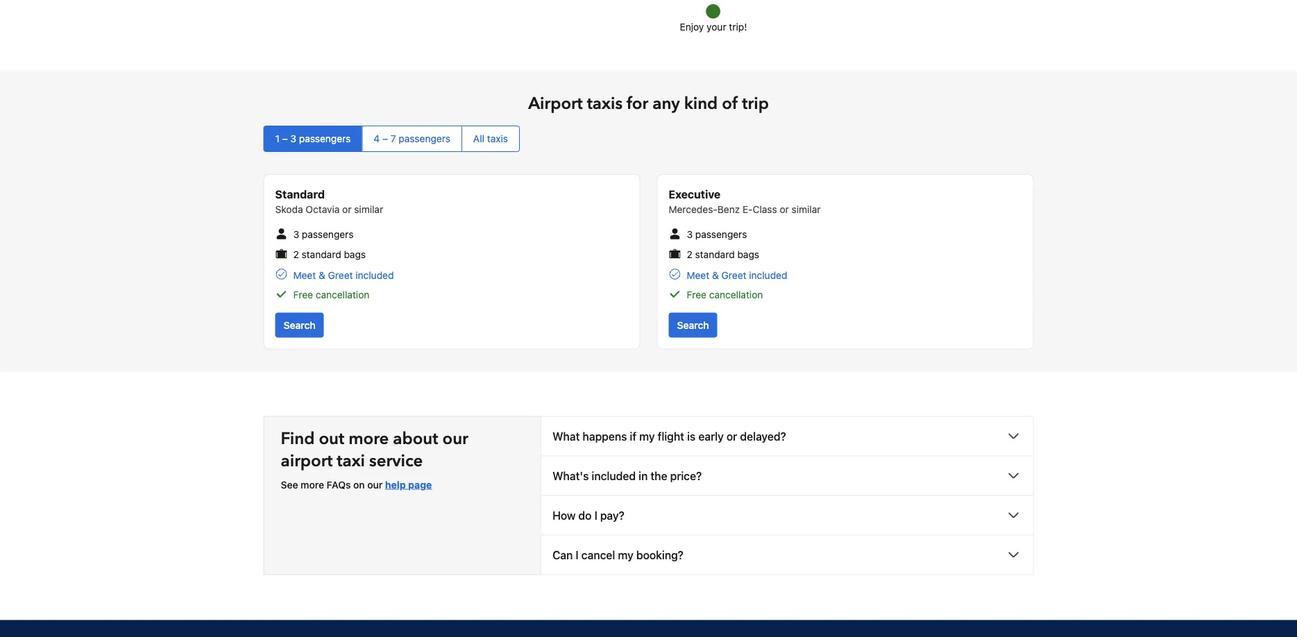 Task type: locate. For each thing, give the bounding box(es) containing it.
enjoy
[[680, 21, 704, 33]]

taxis inside sort results by element
[[487, 133, 508, 144]]

i right can
[[576, 549, 579, 562]]

1 horizontal spatial search button
[[669, 313, 718, 338]]

1 standard from the left
[[302, 249, 341, 260]]

trip!
[[729, 21, 747, 33]]

0 horizontal spatial taxis
[[487, 133, 508, 144]]

similar
[[354, 204, 383, 215], [792, 204, 821, 215]]

executive mercedes-benz e-class or similar
[[669, 188, 821, 215]]

2 down skoda
[[293, 249, 299, 260]]

what's included in the price?
[[553, 469, 702, 483]]

octavia
[[306, 204, 340, 215]]

cancellation
[[316, 289, 370, 300], [710, 289, 763, 300]]

& down benz
[[712, 269, 719, 281]]

1 horizontal spatial &
[[712, 269, 719, 281]]

1 horizontal spatial my
[[640, 430, 655, 443]]

3 for standard
[[293, 229, 299, 240]]

&
[[319, 269, 326, 281], [712, 269, 719, 281]]

meet & greet included down octavia
[[293, 269, 394, 281]]

2 for executive
[[687, 249, 693, 260]]

0 horizontal spatial &
[[319, 269, 326, 281]]

2 bags from the left
[[738, 249, 760, 260]]

2 free from the left
[[687, 289, 707, 300]]

help
[[385, 479, 406, 491]]

more right out
[[349, 428, 389, 451]]

standard down octavia
[[302, 249, 341, 260]]

2 – from the left
[[383, 133, 388, 144]]

1 horizontal spatial similar
[[792, 204, 821, 215]]

free
[[293, 289, 313, 300], [687, 289, 707, 300]]

1 3 passengers from the left
[[293, 229, 354, 240]]

more right see
[[301, 479, 324, 491]]

0 vertical spatial more
[[349, 428, 389, 451]]

3 passengers down octavia
[[293, 229, 354, 240]]

included
[[356, 269, 394, 281], [749, 269, 788, 281], [592, 469, 636, 483]]

enjoy your trip!
[[680, 21, 747, 33]]

mercedes-
[[669, 204, 718, 215]]

2 standard bags
[[293, 249, 366, 260], [687, 249, 760, 260]]

1 meet from the left
[[293, 269, 316, 281]]

1 horizontal spatial greet
[[722, 269, 747, 281]]

our
[[443, 428, 469, 451], [367, 479, 383, 491]]

my for flight
[[640, 430, 655, 443]]

0 horizontal spatial –
[[282, 133, 288, 144]]

taxis
[[587, 92, 623, 115], [487, 133, 508, 144]]

1 horizontal spatial standard
[[695, 249, 735, 260]]

0 horizontal spatial standard
[[302, 249, 341, 260]]

2 search button from the left
[[669, 313, 718, 338]]

1 horizontal spatial taxis
[[587, 92, 623, 115]]

meet
[[293, 269, 316, 281], [687, 269, 710, 281]]

taxis right all
[[487, 133, 508, 144]]

3 down skoda
[[293, 229, 299, 240]]

any
[[653, 92, 680, 115]]

2
[[293, 249, 299, 260], [687, 249, 693, 260]]

our right about
[[443, 428, 469, 451]]

2 similar from the left
[[792, 204, 821, 215]]

1 horizontal spatial included
[[592, 469, 636, 483]]

trip
[[742, 92, 769, 115]]

1 horizontal spatial cancellation
[[710, 289, 763, 300]]

1 horizontal spatial free
[[687, 289, 707, 300]]

help page link
[[385, 479, 432, 491]]

page
[[408, 479, 432, 491]]

1 greet from the left
[[328, 269, 353, 281]]

1 horizontal spatial 3 passengers
[[687, 229, 747, 240]]

standard for executive
[[695, 249, 735, 260]]

standard
[[302, 249, 341, 260], [695, 249, 735, 260]]

– for 3
[[282, 133, 288, 144]]

1 2 standard bags from the left
[[293, 249, 366, 260]]

1 meet & greet included from the left
[[293, 269, 394, 281]]

0 horizontal spatial meet
[[293, 269, 316, 281]]

taxis left for
[[587, 92, 623, 115]]

0 horizontal spatial search button
[[275, 313, 324, 338]]

bags down e-
[[738, 249, 760, 260]]

0 vertical spatial taxis
[[587, 92, 623, 115]]

meet down the mercedes-
[[687, 269, 710, 281]]

1 – from the left
[[282, 133, 288, 144]]

1 horizontal spatial i
[[595, 509, 598, 522]]

0 horizontal spatial our
[[367, 479, 383, 491]]

greet down benz
[[722, 269, 747, 281]]

0 horizontal spatial similar
[[354, 204, 383, 215]]

0 horizontal spatial search
[[284, 319, 316, 331]]

1 free from the left
[[293, 289, 313, 300]]

my for booking?
[[618, 549, 634, 562]]

1 horizontal spatial 2 standard bags
[[687, 249, 760, 260]]

0 horizontal spatial i
[[576, 549, 579, 562]]

similar right the class
[[792, 204, 821, 215]]

passengers right 7
[[399, 133, 451, 144]]

more
[[349, 428, 389, 451], [301, 479, 324, 491]]

3 passengers down benz
[[687, 229, 747, 240]]

0 vertical spatial i
[[595, 509, 598, 522]]

bags
[[344, 249, 366, 260], [738, 249, 760, 260]]

& down octavia
[[319, 269, 326, 281]]

2 horizontal spatial included
[[749, 269, 788, 281]]

2 standard bags for standard
[[293, 249, 366, 260]]

search
[[284, 319, 316, 331], [677, 319, 709, 331]]

2 down the mercedes-
[[687, 249, 693, 260]]

1 2 from the left
[[293, 249, 299, 260]]

– right 1
[[282, 133, 288, 144]]

my right cancel
[[618, 549, 634, 562]]

1 horizontal spatial more
[[349, 428, 389, 451]]

0 horizontal spatial my
[[618, 549, 634, 562]]

or right octavia
[[342, 204, 352, 215]]

2 cancellation from the left
[[710, 289, 763, 300]]

1 horizontal spatial search
[[677, 319, 709, 331]]

2 2 from the left
[[687, 249, 693, 260]]

service
[[369, 450, 423, 473]]

included for standard
[[356, 269, 394, 281]]

0 horizontal spatial free cancellation
[[293, 289, 370, 300]]

our right on
[[367, 479, 383, 491]]

meet down skoda
[[293, 269, 316, 281]]

delayed?
[[740, 430, 787, 443]]

2 2 standard bags from the left
[[687, 249, 760, 260]]

faqs
[[327, 479, 351, 491]]

passengers
[[299, 133, 351, 144], [399, 133, 451, 144], [302, 229, 354, 240], [696, 229, 747, 240]]

similar right octavia
[[354, 204, 383, 215]]

2 greet from the left
[[722, 269, 747, 281]]

2 standard bags down octavia
[[293, 249, 366, 260]]

standard down benz
[[695, 249, 735, 260]]

1 cancellation from the left
[[316, 289, 370, 300]]

3 passengers for executive
[[687, 229, 747, 240]]

or
[[342, 204, 352, 215], [780, 204, 789, 215], [727, 430, 738, 443]]

0 horizontal spatial meet & greet included
[[293, 269, 394, 281]]

2 horizontal spatial or
[[780, 204, 789, 215]]

meet & greet included
[[293, 269, 394, 281], [687, 269, 788, 281]]

2 free cancellation from the left
[[687, 289, 763, 300]]

0 horizontal spatial more
[[301, 479, 324, 491]]

1 horizontal spatial free cancellation
[[687, 289, 763, 300]]

0 horizontal spatial bags
[[344, 249, 366, 260]]

2 meet from the left
[[687, 269, 710, 281]]

7
[[391, 133, 396, 144]]

2 standard bags for executive
[[687, 249, 760, 260]]

1 & from the left
[[319, 269, 326, 281]]

all
[[473, 133, 485, 144]]

3 down the mercedes-
[[687, 229, 693, 240]]

out
[[319, 428, 345, 451]]

price?
[[670, 469, 702, 483]]

about
[[393, 428, 438, 451]]

0 horizontal spatial 2
[[293, 249, 299, 260]]

or right the class
[[780, 204, 789, 215]]

airport
[[529, 92, 583, 115]]

1 horizontal spatial bags
[[738, 249, 760, 260]]

0 horizontal spatial included
[[356, 269, 394, 281]]

1 similar from the left
[[354, 204, 383, 215]]

my
[[640, 430, 655, 443], [618, 549, 634, 562]]

kind
[[684, 92, 718, 115]]

– left 7
[[383, 133, 388, 144]]

3 right 1
[[291, 133, 297, 144]]

2 3 passengers from the left
[[687, 229, 747, 240]]

meet & greet included down benz
[[687, 269, 788, 281]]

taxis for airport
[[587, 92, 623, 115]]

included for executive
[[749, 269, 788, 281]]

0 horizontal spatial or
[[342, 204, 352, 215]]

& for executive
[[712, 269, 719, 281]]

what happens if my flight is early or delayed? button
[[542, 417, 1034, 456]]

free cancellation for executive
[[687, 289, 763, 300]]

greet
[[328, 269, 353, 281], [722, 269, 747, 281]]

2 search from the left
[[677, 319, 709, 331]]

similar inside executive mercedes-benz e-class or similar
[[792, 204, 821, 215]]

1 horizontal spatial –
[[383, 133, 388, 144]]

free cancellation
[[293, 289, 370, 300], [687, 289, 763, 300]]

can
[[553, 549, 573, 562]]

3 passengers
[[293, 229, 354, 240], [687, 229, 747, 240]]

2 & from the left
[[712, 269, 719, 281]]

1 search button from the left
[[275, 313, 324, 338]]

1 horizontal spatial 2
[[687, 249, 693, 260]]

0 horizontal spatial 3 passengers
[[293, 229, 354, 240]]

2 meet & greet included from the left
[[687, 269, 788, 281]]

of
[[722, 92, 738, 115]]

–
[[282, 133, 288, 144], [383, 133, 388, 144]]

can i cancel my booking? button
[[542, 536, 1034, 575]]

bags down standard skoda octavia or similar
[[344, 249, 366, 260]]

free cancellation for standard
[[293, 289, 370, 300]]

2 standard bags down benz
[[687, 249, 760, 260]]

1 search from the left
[[284, 319, 316, 331]]

1 – 3 passengers
[[275, 133, 351, 144]]

3 inside sort results by element
[[291, 133, 297, 144]]

can i cancel my booking?
[[553, 549, 684, 562]]

i right 'do'
[[595, 509, 598, 522]]

0 horizontal spatial greet
[[328, 269, 353, 281]]

1 vertical spatial taxis
[[487, 133, 508, 144]]

the
[[651, 469, 668, 483]]

1 free cancellation from the left
[[293, 289, 370, 300]]

1 vertical spatial our
[[367, 479, 383, 491]]

1 horizontal spatial meet
[[687, 269, 710, 281]]

search button
[[275, 313, 324, 338], [669, 313, 718, 338]]

1 horizontal spatial or
[[727, 430, 738, 443]]

pay?
[[601, 509, 625, 522]]

cancellation for standard
[[316, 289, 370, 300]]

1 bags from the left
[[344, 249, 366, 260]]

0 vertical spatial our
[[443, 428, 469, 451]]

i
[[595, 509, 598, 522], [576, 549, 579, 562]]

1 vertical spatial my
[[618, 549, 634, 562]]

1 horizontal spatial meet & greet included
[[687, 269, 788, 281]]

airport
[[281, 450, 333, 473]]

passengers down octavia
[[302, 229, 354, 240]]

1 vertical spatial i
[[576, 549, 579, 562]]

or right the early
[[727, 430, 738, 443]]

standard skoda octavia or similar
[[275, 188, 383, 215]]

what happens if my flight is early or delayed?
[[553, 430, 787, 443]]

3
[[291, 133, 297, 144], [293, 229, 299, 240], [687, 229, 693, 240]]

how do i pay? button
[[542, 496, 1034, 535]]

0 vertical spatial my
[[640, 430, 655, 443]]

greet down octavia
[[328, 269, 353, 281]]

my right "if"
[[640, 430, 655, 443]]

or inside standard skoda octavia or similar
[[342, 204, 352, 215]]

what's included in the price? button
[[542, 457, 1034, 495]]

airport taxis for any kind of trip
[[529, 92, 769, 115]]

3 passengers for standard
[[293, 229, 354, 240]]

2 standard from the left
[[695, 249, 735, 260]]

0 horizontal spatial cancellation
[[316, 289, 370, 300]]

0 horizontal spatial 2 standard bags
[[293, 249, 366, 260]]

0 horizontal spatial free
[[293, 289, 313, 300]]

for
[[627, 92, 649, 115]]



Task type: describe. For each thing, give the bounding box(es) containing it.
what
[[553, 430, 580, 443]]

& for standard
[[319, 269, 326, 281]]

in
[[639, 469, 648, 483]]

i inside dropdown button
[[595, 509, 598, 522]]

greet for executive
[[722, 269, 747, 281]]

find
[[281, 428, 315, 451]]

similar inside standard skoda octavia or similar
[[354, 204, 383, 215]]

e-
[[743, 204, 753, 215]]

1 horizontal spatial our
[[443, 428, 469, 451]]

search for standard
[[284, 319, 316, 331]]

sort results by element
[[264, 126, 1034, 152]]

meet for standard
[[293, 269, 316, 281]]

all taxis
[[473, 133, 508, 144]]

– for 7
[[383, 133, 388, 144]]

or inside dropdown button
[[727, 430, 738, 443]]

or inside executive mercedes-benz e-class or similar
[[780, 204, 789, 215]]

if
[[630, 430, 637, 443]]

cancel
[[582, 549, 615, 562]]

4
[[374, 133, 380, 144]]

free for standard
[[293, 289, 313, 300]]

taxi
[[337, 450, 365, 473]]

on
[[353, 479, 365, 491]]

skoda
[[275, 204, 303, 215]]

how
[[553, 509, 576, 522]]

benz
[[718, 204, 740, 215]]

bags for executive
[[738, 249, 760, 260]]

passengers down benz
[[696, 229, 747, 240]]

standard for standard
[[302, 249, 341, 260]]

how do i pay?
[[553, 509, 625, 522]]

2 for standard
[[293, 249, 299, 260]]

included inside dropdown button
[[592, 469, 636, 483]]

what's
[[553, 469, 589, 483]]

search button for executive
[[669, 313, 718, 338]]

happens
[[583, 430, 627, 443]]

find out more about our airport taxi service see more faqs on our help page
[[281, 428, 469, 491]]

see
[[281, 479, 298, 491]]

greet for standard
[[328, 269, 353, 281]]

meet for executive
[[687, 269, 710, 281]]

class
[[753, 204, 777, 215]]

3 for executive
[[687, 229, 693, 240]]

bags for standard
[[344, 249, 366, 260]]

free for executive
[[687, 289, 707, 300]]

flight
[[658, 430, 685, 443]]

booking airport taxi image
[[700, 0, 992, 26]]

early
[[699, 430, 724, 443]]

1 vertical spatial more
[[301, 479, 324, 491]]

cancellation for executive
[[710, 289, 763, 300]]

standard
[[275, 188, 325, 201]]

i inside dropdown button
[[576, 549, 579, 562]]

booking?
[[637, 549, 684, 562]]

taxis for all
[[487, 133, 508, 144]]

meet & greet included for executive
[[687, 269, 788, 281]]

search for executive
[[677, 319, 709, 331]]

do
[[579, 509, 592, 522]]

search button for standard
[[275, 313, 324, 338]]

4 – 7 passengers
[[374, 133, 451, 144]]

meet & greet included for standard
[[293, 269, 394, 281]]

is
[[687, 430, 696, 443]]

executive
[[669, 188, 721, 201]]

your
[[707, 21, 727, 33]]

1
[[275, 133, 280, 144]]

passengers right 1
[[299, 133, 351, 144]]



Task type: vqa. For each thing, say whether or not it's contained in the screenshot.
3 inside the Sort results by element
yes



